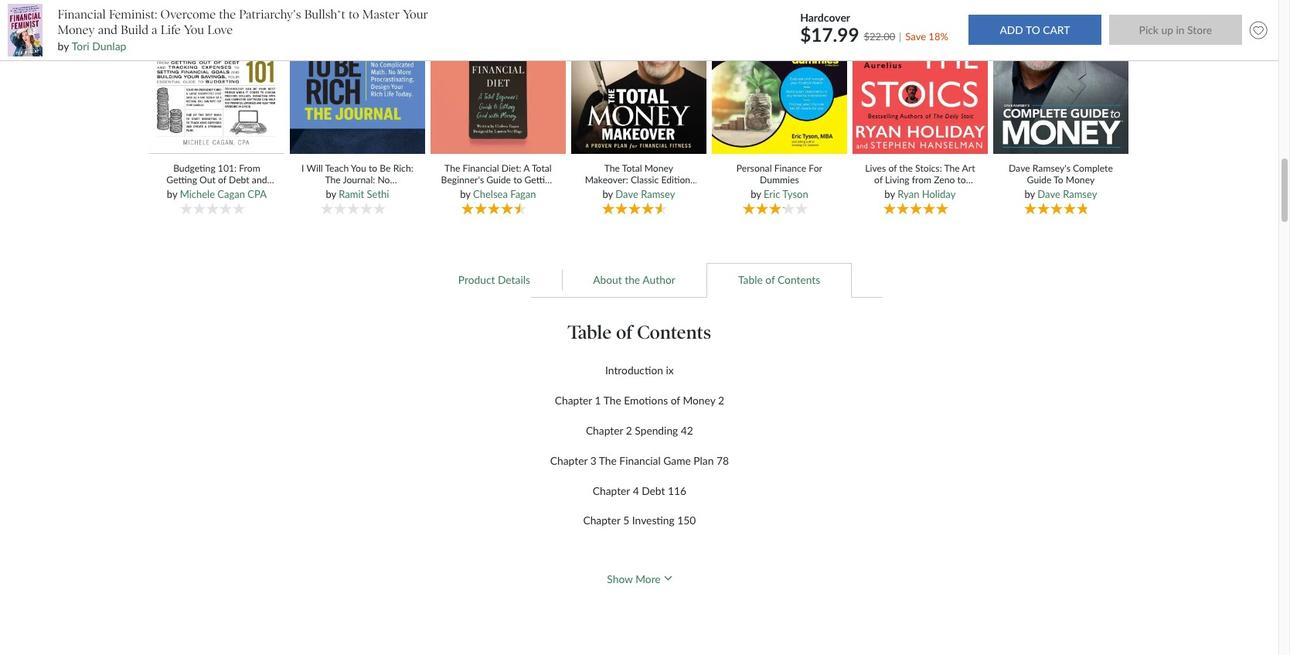 Task type: describe. For each thing, give the bounding box(es) containing it.
chapter for chapter 5 investing 150
[[583, 514, 621, 527]]

budgeting 101: from getting out of debt and tracking expenses to setting financial goals and building your savings, your essential guide to budgeting element
[[147, 0, 290, 218]]

the total money makeover: classic edition: a proven plan for financial fitness link
[[582, 162, 696, 209]]

cagan
[[218, 188, 245, 200]]

emotions
[[624, 393, 668, 406]]

a inside the total money makeover: classic edition: a proven plan for financial fitness
[[584, 186, 590, 197]]

getting
[[525, 174, 555, 186]]

save 18%
[[906, 30, 949, 42]]

dummies
[[760, 174, 799, 186]]

show more
[[607, 572, 661, 585]]

$17.99 $22.00
[[801, 23, 896, 45]]

finance
[[775, 162, 807, 174]]

the right 1
[[604, 393, 622, 406]]

lives of the stoics: the art of living from zeno to marcus aurelius
[[866, 162, 976, 197]]

spending
[[635, 423, 678, 437]]

budgeting 101: from getting out of debt and tracking expenses to setting financial goals and building your savings, your essential guide to budgeting image
[[147, 0, 286, 155]]

by inside the total money makeover: classic edition: a proven plan for financial fitness element
[[603, 188, 613, 200]]

lives of the stoics: the art of living from zeno to marcus aurelius link
[[863, 162, 978, 197]]

your
[[403, 7, 428, 21]]

chapter 1 the emotions of money 2
[[555, 393, 725, 406]]

classic
[[631, 174, 659, 186]]

tab list containing product details
[[119, 262, 1160, 298]]

money inside the financial diet: a total beginner's guide to getting good with money
[[507, 186, 536, 197]]

plan inside the total money makeover: classic edition: a proven plan for financial fitness
[[624, 186, 641, 197]]

show
[[607, 572, 633, 585]]

total inside the financial diet: a total beginner's guide to getting good with money
[[532, 162, 552, 174]]

beginner's
[[441, 174, 484, 186]]

sethi
[[367, 188, 389, 200]]

the inside the total money makeover: classic edition: a proven plan for financial fitness
[[605, 162, 620, 174]]

by dave ramsey
[[603, 188, 675, 200]]

stoics:
[[916, 162, 943, 174]]

the inside the financial feminist: overcome the patriarchy's bullsh*t to master your money and build a life you love by tori dunlap
[[219, 7, 236, 21]]

table of contents link
[[707, 262, 852, 298]]

about
[[593, 273, 622, 286]]

2 horizontal spatial dave
[[1038, 188, 1061, 200]]

the right 3 on the bottom left
[[599, 454, 617, 467]]

marcus
[[888, 186, 918, 197]]

1 horizontal spatial dave
[[1009, 162, 1031, 174]]

chapter 5 investing 150
[[583, 514, 696, 527]]

financial feminist: overcome the patriarchy's bullsh*t to master your money and build a life you love by tori dunlap
[[58, 7, 428, 53]]

the financial diet: a total beginner's guide to getting good with money image
[[429, 0, 568, 155]]

feminist:
[[109, 7, 157, 21]]

you
[[184, 22, 204, 37]]

debt
[[642, 484, 665, 497]]

1 horizontal spatial table
[[739, 273, 763, 286]]

to inside the financial feminist: overcome the patriarchy's bullsh*t to master your money and build a life you love by tori dunlap
[[349, 7, 359, 21]]

chapter for chapter 1 the emotions of money 2
[[555, 393, 592, 406]]

by ramit sethi
[[326, 188, 389, 200]]

i will teach you to be rich: the journal: no complicated math. no more procrastinating. design your rich life today. image
[[288, 0, 427, 155]]

table of contents inside table of contents tab panel
[[568, 321, 712, 344]]

the financial diet: a total beginner's guide to getting good with money link
[[441, 162, 556, 197]]

personal
[[737, 162, 772, 174]]

4
[[633, 484, 639, 497]]

dave ramsey's complete guide to money element
[[992, 0, 1135, 218]]

cpa
[[248, 188, 267, 200]]

holiday
[[922, 188, 956, 200]]

add to wishlist image
[[1247, 18, 1272, 43]]

the inside tab list
[[625, 273, 640, 286]]

more
[[636, 572, 661, 585]]

a
[[152, 22, 157, 37]]

table of contents tab panel
[[370, 298, 1291, 619]]

dave ramsey's complete guide to money by dave ramsey
[[1009, 162, 1114, 200]]

master
[[363, 7, 400, 21]]

contents inside tab panel
[[637, 321, 712, 344]]

diet:
[[502, 162, 522, 174]]

by inside the financial diet: a total beginner's guide to getting good with money element
[[460, 188, 471, 200]]

game
[[664, 454, 691, 467]]

about the author link
[[562, 262, 707, 298]]

chapter 3 the financial game plan 78
[[550, 454, 729, 467]]

the total money makeover: classic edition: a proven plan for financial fitness element
[[570, 0, 713, 218]]

ix
[[666, 363, 674, 376]]

bullsh*t
[[304, 7, 346, 21]]

guide inside 'dave ramsey's complete guide to money by dave ramsey'
[[1027, 174, 1052, 186]]

aurelius
[[920, 186, 954, 197]]

116
[[668, 484, 687, 497]]

lives
[[866, 162, 887, 174]]

the total money makeover: classic edition: a proven plan for financial fitness image
[[570, 0, 709, 155]]

proven
[[592, 186, 621, 197]]

zeno
[[934, 174, 955, 186]]

fitness
[[624, 197, 654, 209]]

tyson
[[783, 188, 809, 200]]

personal finance for dummies image
[[710, 0, 849, 155]]

complete
[[1073, 162, 1114, 174]]

chapter 4 debt 116
[[593, 484, 687, 497]]

art
[[962, 162, 976, 174]]

overcome
[[160, 7, 216, 21]]

eric
[[764, 188, 781, 200]]

good
[[461, 186, 484, 197]]

guide inside the financial diet: a total beginner's guide to getting good with money
[[487, 174, 511, 186]]

ryan holiday link
[[898, 188, 956, 200]]

1 horizontal spatial contents
[[778, 273, 821, 286]]

michele
[[180, 188, 215, 200]]

edition:
[[662, 174, 693, 186]]

to inside lives of the stoics: the art of living from zeno to marcus aurelius
[[958, 174, 966, 186]]

author
[[643, 273, 676, 286]]

ramit sethi link
[[339, 188, 389, 200]]

money inside 'dave ramsey's complete guide to money by dave ramsey'
[[1066, 174, 1095, 186]]

the inside the financial diet: a total beginner's guide to getting good with money
[[445, 162, 460, 174]]

dave inside the total money makeover: classic edition: a proven plan for financial fitness element
[[616, 188, 639, 200]]

hardcover
[[801, 10, 851, 24]]

by inside the financial feminist: overcome the patriarchy's bullsh*t to master your money and build a life you love by tori dunlap
[[58, 40, 69, 53]]

living
[[886, 174, 910, 186]]



Task type: vqa. For each thing, say whether or not it's contained in the screenshot.
the eBooks within the eBooks & NOOK link
no



Task type: locate. For each thing, give the bounding box(es) containing it.
by inside personal finance for dummies by eric tyson
[[751, 188, 761, 200]]

1
[[595, 393, 601, 406]]

chapter left 3 on the bottom left
[[550, 454, 588, 467]]

by
[[58, 40, 69, 53], [167, 188, 177, 200], [326, 188, 336, 200], [460, 188, 471, 200], [603, 188, 613, 200], [751, 188, 761, 200], [885, 188, 895, 200], [1025, 188, 1035, 200]]

ramit
[[339, 188, 364, 200]]

about the author
[[593, 273, 676, 286]]

chapter for chapter 4 debt 116
[[593, 484, 630, 497]]

total
[[532, 162, 552, 174], [622, 162, 642, 174]]

plan up the "fitness"
[[624, 186, 641, 197]]

chapter left 1
[[555, 393, 592, 406]]

2 horizontal spatial the
[[900, 162, 913, 174]]

eric tyson link
[[764, 188, 809, 200]]

product
[[458, 273, 495, 286]]

chapter for chapter 3 the financial game plan 78
[[550, 454, 588, 467]]

5
[[624, 514, 630, 527]]

dave ramsey's complete guide to money link
[[1004, 162, 1119, 186]]

money inside table of contents tab panel
[[683, 393, 716, 406]]

1 horizontal spatial table of contents
[[739, 273, 821, 286]]

ramsey down to
[[1064, 188, 1098, 200]]

investing
[[633, 514, 675, 527]]

money down the "complete"
[[1066, 174, 1095, 186]]

dunlap
[[92, 40, 126, 53]]

0 horizontal spatial 2
[[626, 423, 632, 437]]

guide
[[487, 174, 511, 186], [1027, 174, 1052, 186]]

product details
[[458, 273, 530, 286]]

1 horizontal spatial total
[[622, 162, 642, 174]]

by michele cagan cpa
[[167, 188, 267, 200]]

2 left spending
[[626, 423, 632, 437]]

1 ramsey from the left
[[641, 188, 675, 200]]

personal finance for dummies element
[[710, 0, 853, 218]]

0 vertical spatial table of contents
[[739, 273, 821, 286]]

guide up with
[[487, 174, 511, 186]]

2 up 78
[[718, 393, 725, 406]]

2 vertical spatial the
[[625, 273, 640, 286]]

0 horizontal spatial dave ramsey link
[[616, 188, 675, 200]]

the inside lives of the stoics: the art of living from zeno to marcus aurelius
[[900, 162, 913, 174]]

0 horizontal spatial a
[[524, 162, 530, 174]]

by down living
[[885, 188, 895, 200]]

by inside lives of the stoics: the art of living from zeno to marcus aurelius element
[[885, 188, 895, 200]]

0 horizontal spatial dave
[[616, 188, 639, 200]]

1 vertical spatial a
[[584, 186, 590, 197]]

makeover:
[[585, 174, 629, 186]]

1 horizontal spatial dave ramsey link
[[1038, 188, 1098, 200]]

chapter left 5 in the left of the page
[[583, 514, 621, 527]]

money up tori at the left top of page
[[58, 22, 95, 37]]

introduction ix
[[606, 363, 674, 376]]

by ryan holiday
[[885, 188, 956, 200]]

product details link
[[427, 262, 562, 298]]

the total money makeover: classic edition: a proven plan for financial fitness
[[584, 162, 694, 209]]

of
[[889, 162, 897, 174], [875, 174, 883, 186], [766, 273, 775, 286], [616, 321, 633, 344], [671, 393, 681, 406]]

financial inside the financial feminist: overcome the patriarchy's bullsh*t to master your money and build a life you love by tori dunlap
[[58, 7, 106, 21]]

by down beginner's
[[460, 188, 471, 200]]

0 vertical spatial plan
[[624, 186, 641, 197]]

by left ramit
[[326, 188, 336, 200]]

1 horizontal spatial 2
[[718, 393, 725, 406]]

financial down edition:
[[658, 186, 694, 197]]

table of contents inside table of contents link
[[739, 273, 821, 286]]

chapter for chapter 2 spending 42
[[586, 423, 624, 437]]

i will teach you to be rich: the journal: no complicated math. no more procrastinating. design your rich life today. element
[[288, 0, 431, 218]]

1 vertical spatial 2
[[626, 423, 632, 437]]

1 horizontal spatial plan
[[694, 454, 714, 467]]

chelsea fagan link
[[473, 188, 536, 200]]

by left eric
[[751, 188, 761, 200]]

1 vertical spatial plan
[[694, 454, 714, 467]]

0 horizontal spatial plan
[[624, 186, 641, 197]]

total up classic
[[622, 162, 642, 174]]

a inside the financial diet: a total beginner's guide to getting good with money
[[524, 162, 530, 174]]

plan
[[624, 186, 641, 197], [694, 454, 714, 467]]

chapter left 4 at the bottom of page
[[593, 484, 630, 497]]

the financial diet: a total beginner's guide to getting good with money element
[[429, 0, 572, 218]]

by chelsea fagan
[[460, 188, 536, 200]]

2 ramsey from the left
[[1064, 188, 1098, 200]]

0 horizontal spatial to
[[349, 7, 359, 21]]

financial up 'and'
[[58, 7, 106, 21]]

details
[[498, 273, 530, 286]]

2
[[718, 393, 725, 406], [626, 423, 632, 437]]

to left master
[[349, 7, 359, 21]]

1 vertical spatial contents
[[637, 321, 712, 344]]

money
[[58, 22, 95, 37], [645, 162, 674, 174], [1066, 174, 1095, 186], [507, 186, 536, 197], [683, 393, 716, 406]]

ramsey inside the total money makeover: classic edition: a proven plan for financial fitness element
[[641, 188, 675, 200]]

financial inside the total money makeover: classic edition: a proven plan for financial fitness
[[658, 186, 694, 197]]

dave ramsey link for dave ramsey's complete guide to money
[[1038, 188, 1098, 200]]

ramsey down classic
[[641, 188, 675, 200]]

financial up beginner's
[[463, 162, 499, 174]]

money up 42
[[683, 393, 716, 406]]

patriarchy's
[[239, 7, 301, 21]]

financial inside the financial diet: a total beginner's guide to getting good with money
[[463, 162, 499, 174]]

by down makeover:
[[603, 188, 613, 200]]

ramsey inside 'dave ramsey's complete guide to money by dave ramsey'
[[1064, 188, 1098, 200]]

tori
[[72, 40, 89, 53]]

to down art
[[958, 174, 966, 186]]

love
[[207, 22, 233, 37]]

a
[[524, 162, 530, 174], [584, 186, 590, 197]]

0 vertical spatial the
[[219, 7, 236, 21]]

the
[[219, 7, 236, 21], [900, 162, 913, 174], [625, 273, 640, 286]]

by inside i will teach you to be rich: the journal: no complicated math. no more procrastinating. design your rich life today. element
[[326, 188, 336, 200]]

financial feminist: overcome the patriarchy's bullsh*t to master your money and build a life you love image
[[8, 4, 43, 57]]

by left tori at the left top of page
[[58, 40, 69, 53]]

the up beginner's
[[445, 162, 460, 174]]

money inside the total money makeover: classic edition: a proven plan for financial fitness
[[645, 162, 674, 174]]

the up love
[[219, 7, 236, 21]]

2 dave ramsey link from the left
[[1038, 188, 1098, 200]]

total up the getting
[[532, 162, 552, 174]]

by inside the budgeting 101: from getting out of debt and tracking expenses to setting financial goals and building your savings, your essential guide to budgeting "element"
[[167, 188, 177, 200]]

of inside table of contents link
[[766, 273, 775, 286]]

0 vertical spatial contents
[[778, 273, 821, 286]]

dave ramsey link for the total money makeover: classic edition: a proven plan for financial fitness
[[616, 188, 675, 200]]

tori dunlap link
[[72, 40, 126, 53]]

build
[[121, 22, 149, 37]]

contents
[[778, 273, 821, 286], [637, 321, 712, 344]]

total inside the total money makeover: classic edition: a proven plan for financial fitness
[[622, 162, 642, 174]]

the up zeno
[[945, 162, 960, 174]]

1 vertical spatial the
[[900, 162, 913, 174]]

1 vertical spatial table
[[568, 321, 612, 344]]

0 horizontal spatial total
[[532, 162, 552, 174]]

fagan
[[511, 188, 536, 200]]

tab list
[[119, 262, 1160, 298]]

guide down ramsey's in the top of the page
[[1027, 174, 1052, 186]]

2 total from the left
[[622, 162, 642, 174]]

plan inside table of contents tab panel
[[694, 454, 714, 467]]

for
[[644, 186, 656, 197]]

$17.99
[[801, 23, 860, 45]]

by left the michele
[[167, 188, 177, 200]]

for
[[809, 162, 823, 174]]

2 horizontal spatial to
[[958, 174, 966, 186]]

0 horizontal spatial table
[[568, 321, 612, 344]]

dave
[[1009, 162, 1031, 174], [616, 188, 639, 200], [1038, 188, 1061, 200]]

introduction
[[606, 363, 664, 376]]

0 horizontal spatial contents
[[637, 321, 712, 344]]

chapter down 1
[[586, 423, 624, 437]]

ramsey's
[[1033, 162, 1071, 174]]

1 total from the left
[[532, 162, 552, 174]]

the inside lives of the stoics: the art of living from zeno to marcus aurelius
[[945, 162, 960, 174]]

financial inside table of contents tab panel
[[620, 454, 661, 467]]

1 guide from the left
[[487, 174, 511, 186]]

dave ramsey link inside dave ramsey's complete guide to money element
[[1038, 188, 1098, 200]]

0 vertical spatial a
[[524, 162, 530, 174]]

3
[[591, 454, 597, 467]]

money up classic
[[645, 162, 674, 174]]

with
[[486, 186, 504, 197]]

financial up "chapter 4 debt 116"
[[620, 454, 661, 467]]

table inside tab panel
[[568, 321, 612, 344]]

lives of the stoics: the art of living from zeno to marcus aurelius element
[[851, 0, 994, 218]]

1 horizontal spatial ramsey
[[1064, 188, 1098, 200]]

1 horizontal spatial the
[[625, 273, 640, 286]]

and
[[98, 22, 118, 37]]

from
[[912, 174, 932, 186]]

financial
[[58, 7, 106, 21], [463, 162, 499, 174], [658, 186, 694, 197], [620, 454, 661, 467]]

to
[[1054, 174, 1064, 186]]

1 dave ramsey link from the left
[[616, 188, 675, 200]]

the financial diet: a total beginner's guide to getting good with money
[[441, 162, 555, 197]]

by inside 'dave ramsey's complete guide to money by dave ramsey'
[[1025, 188, 1035, 200]]

1 horizontal spatial guide
[[1027, 174, 1052, 186]]

the up living
[[900, 162, 913, 174]]

1 vertical spatial table of contents
[[568, 321, 712, 344]]

1 horizontal spatial a
[[584, 186, 590, 197]]

life
[[161, 22, 181, 37]]

by down ramsey's in the top of the page
[[1025, 188, 1035, 200]]

1 horizontal spatial to
[[514, 174, 522, 186]]

personal finance for dummies link
[[723, 162, 837, 186]]

0 vertical spatial table
[[739, 273, 763, 286]]

0 horizontal spatial the
[[219, 7, 236, 21]]

personal finance for dummies by eric tyson
[[737, 162, 823, 200]]

2 guide from the left
[[1027, 174, 1052, 186]]

money down the getting
[[507, 186, 536, 197]]

a left proven
[[584, 186, 590, 197]]

the up makeover:
[[605, 162, 620, 174]]

0 horizontal spatial guide
[[487, 174, 511, 186]]

lives of the stoics: the art of living from zeno to marcus aurelius image
[[851, 0, 990, 155]]

ryan
[[898, 188, 920, 200]]

None submit
[[969, 15, 1102, 45], [1110, 15, 1243, 45], [969, 15, 1102, 45], [1110, 15, 1243, 45]]

0 horizontal spatial table of contents
[[568, 321, 712, 344]]

money inside the financial feminist: overcome the patriarchy's bullsh*t to master your money and build a life you love by tori dunlap
[[58, 22, 95, 37]]

dave ramsey's complete guide to money image
[[992, 0, 1131, 155]]

to down diet:
[[514, 174, 522, 186]]

0 vertical spatial 2
[[718, 393, 725, 406]]

78
[[717, 454, 729, 467]]

ramsey
[[641, 188, 675, 200], [1064, 188, 1098, 200]]

to inside the financial diet: a total beginner's guide to getting good with money
[[514, 174, 522, 186]]

$22.00
[[864, 30, 896, 42]]

the right about
[[625, 273, 640, 286]]

a right diet:
[[524, 162, 530, 174]]

dave ramsey link
[[616, 188, 675, 200], [1038, 188, 1098, 200]]

chelsea
[[473, 188, 508, 200]]

plan left 78
[[694, 454, 714, 467]]

150
[[678, 514, 696, 527]]

0 horizontal spatial ramsey
[[641, 188, 675, 200]]

show more link
[[607, 572, 672, 585]]



